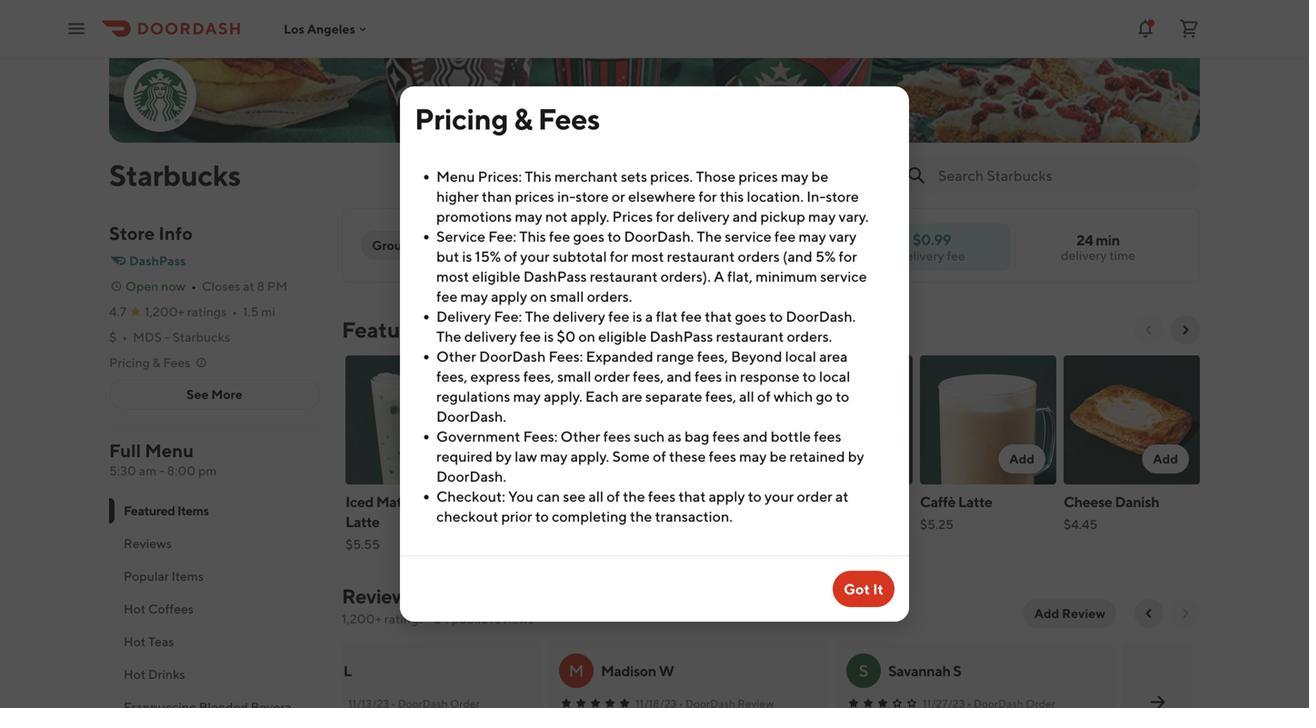 Task type: locate. For each thing, give the bounding box(es) containing it.
starbucks image
[[109, 0, 1200, 143], [125, 61, 195, 130]]

at inside menu prices: this merchant sets prices. those prices may be higher than prices in-store or elsewhere for this location. in-store promotions may not apply. ​​prices for delivery and pickup may vary. service fee: this fee goes to doordash. the service fee may vary but is 15% of your subtotal for most restaurant orders (and 5% for most eligible dashpass restaurant orders). a flat, minimum service fee may apply on small orders. delivery fee: the delivery fee is a flat fee that goes to doordash. the delivery fee is $0 on eligible dashpass restaurant orders. other doordash fees: expanded range fees, beyond local area fees, express fees, small order fees, and fees in response to local regulations may apply. each are separate fees, all of which go to doordash. government fees: other fees such as bag fees and bottle fees required by law may apply. some of these fees may be retained by doordash. checkout: you can see all of the fees that apply to your order at checkout prior to completing the transaction.
[[836, 488, 849, 505]]

fees inside dialog
[[538, 102, 600, 136]]

latte inside iced matcha tea latte $5.55
[[346, 513, 380, 531]]

2 vertical spatial items
[[171, 569, 204, 584]]

1 vertical spatial hot
[[124, 634, 146, 649]]

danish
[[1115, 493, 1160, 511]]

1 horizontal spatial store
[[826, 188, 859, 205]]

5:30
[[109, 463, 136, 478]]

1 horizontal spatial orders.
[[787, 328, 832, 345]]

1 vertical spatial -
[[159, 463, 165, 478]]

of down response
[[758, 388, 771, 405]]

4.7
[[109, 304, 127, 319]]

the down some
[[623, 488, 645, 505]]

eligible up expanded
[[599, 328, 647, 345]]

1 horizontal spatial pricing & fees
[[415, 102, 600, 136]]

& inside dialog
[[514, 102, 533, 136]]

small up "$0"
[[550, 288, 584, 305]]

add for cheese danish
[[1153, 452, 1179, 467]]

by
[[496, 448, 512, 465], [848, 448, 865, 465]]

restaurant up the beyond
[[716, 328, 784, 345]]

los
[[284, 21, 305, 36]]

pricing & fees inside 'button'
[[109, 355, 190, 370]]

hot down popular
[[124, 602, 146, 617]]

apply.
[[571, 208, 610, 225], [544, 388, 583, 405], [571, 448, 610, 465]]

reviews button
[[109, 527, 320, 560]]

& down mds
[[152, 355, 161, 370]]

for right subtotal
[[610, 248, 629, 265]]

this down not
[[519, 228, 546, 245]]

1 horizontal spatial your
[[765, 488, 794, 505]]

pricing & fees inside dialog
[[415, 102, 600, 136]]

hot left teas
[[124, 634, 146, 649]]

doordash
[[479, 348, 546, 365]]

add button
[[424, 445, 471, 474], [568, 445, 615, 474], [712, 445, 758, 474], [999, 445, 1046, 474], [1143, 445, 1189, 474]]

0 items, open order cart image
[[1179, 18, 1200, 40]]

hot for hot coffees
[[124, 602, 146, 617]]

store up vary.
[[826, 188, 859, 205]]

separate
[[646, 388, 703, 405]]

2 vertical spatial apply.
[[571, 448, 610, 465]]

starbucks down dragonfruit
[[848, 513, 912, 531]]

0 vertical spatial 1,200+
[[145, 304, 185, 319]]

delivery inside the $0.99 delivery fee
[[899, 248, 945, 263]]

0 horizontal spatial be
[[770, 448, 787, 465]]

reviews inside reviews 1,200+ ratings • 34 public reviews
[[342, 585, 415, 608]]

reviews
[[124, 536, 172, 551], [342, 585, 415, 608]]

$0.99 delivery fee
[[899, 231, 966, 263]]

3 add button from the left
[[712, 445, 758, 474]]

store down merchant
[[576, 188, 609, 205]]

may
[[781, 168, 809, 185], [515, 208, 543, 225], [808, 208, 836, 225], [799, 228, 826, 245], [461, 288, 488, 305], [513, 388, 541, 405], [540, 448, 568, 465], [739, 448, 767, 465]]

iced inside iced caramel macchiato
[[489, 493, 517, 511]]

elsewhere
[[628, 188, 696, 205]]

pricing & fees up the "prices:" at top left
[[415, 102, 600, 136]]

not
[[545, 208, 568, 225]]

add button for cheese danish
[[1143, 445, 1189, 474]]

delivery
[[677, 208, 730, 225], [1061, 248, 1107, 263], [899, 248, 945, 263], [553, 308, 606, 325], [464, 328, 517, 345]]

1 horizontal spatial on
[[579, 328, 596, 345]]

restaurant up orders).
[[667, 248, 735, 265]]

1 vertical spatial restaurant
[[590, 268, 658, 285]]

pm
[[267, 279, 288, 294]]

1 vertical spatial pricing & fees
[[109, 355, 190, 370]]

most down but
[[437, 268, 469, 285]]

restaurant up a
[[590, 268, 658, 285]]

$5.25
[[920, 517, 954, 532]]

24 min delivery time
[[1061, 231, 1136, 263]]

previous image
[[1142, 607, 1157, 621]]

mango dragonfruit lemonade starbucks refreshers® beverage
[[777, 493, 912, 571]]

• left 34
[[426, 612, 432, 627]]

add button for caramel frappuccino® blended beverage
[[712, 445, 758, 474]]

reviews inside 'button'
[[124, 536, 172, 551]]

order up lemonade
[[797, 488, 833, 505]]

1 add button from the left
[[424, 445, 471, 474]]

popular items button
[[109, 560, 320, 593]]

is left "$0"
[[544, 328, 554, 345]]

reviews for reviews
[[124, 536, 172, 551]]

dashpass up open now
[[129, 253, 186, 268]]

prices up location.
[[739, 168, 778, 185]]

mango dragonfruit lemonade starbucks refreshers® beverage button
[[773, 352, 917, 571]]

featured down the am
[[124, 503, 175, 518]]

iced matcha tea latte $5.55
[[346, 493, 450, 552]]

mango dragonfruit lemonade starbucks refreshers® beverage image
[[777, 356, 913, 485]]

reviews link
[[342, 585, 415, 608]]

1,200+ ratings •
[[145, 304, 237, 319]]

closes
[[202, 279, 240, 294]]

- inside full menu 5:30 am - 8:00 pm
[[159, 463, 165, 478]]

0 vertical spatial fees:
[[549, 348, 583, 365]]

pricing inside 'button'
[[109, 355, 150, 370]]

1 vertical spatial ratings
[[384, 612, 424, 627]]

at left 8
[[243, 279, 255, 294]]

cheese danish image
[[1064, 356, 1200, 485]]

orders. up area
[[787, 328, 832, 345]]

to down can
[[535, 508, 549, 525]]

ratings down reviews link
[[384, 612, 424, 627]]

for down elsewhere
[[656, 208, 674, 225]]

8
[[257, 279, 265, 294]]

hot inside button
[[124, 602, 146, 617]]

0 vertical spatial at
[[243, 279, 255, 294]]

apply. left some
[[571, 448, 610, 465]]

goes up the beyond
[[735, 308, 767, 325]]

service up orders
[[725, 228, 772, 245]]

service
[[725, 228, 772, 245], [820, 268, 867, 285]]

0 vertical spatial apply
[[491, 288, 527, 305]]

1 horizontal spatial order
[[797, 488, 833, 505]]

iced caramel macchiato
[[489, 493, 574, 531]]

fee inside the $0.99 delivery fee
[[947, 248, 966, 263]]

& for pricing & fees dialog
[[514, 102, 533, 136]]

fees,
[[697, 348, 728, 365], [437, 368, 468, 385], [523, 368, 555, 385], [633, 368, 664, 385], [705, 388, 737, 405]]

your left subtotal
[[520, 248, 550, 265]]

0 vertical spatial beverage
[[690, 533, 751, 551]]

hot coffees button
[[109, 593, 320, 626]]

1 horizontal spatial most
[[631, 248, 664, 265]]

1 horizontal spatial goes
[[735, 308, 767, 325]]

fees for pricing & fees dialog
[[538, 102, 600, 136]]

0 vertical spatial featured items
[[342, 317, 494, 343]]

5 add button from the left
[[1143, 445, 1189, 474]]

pricing & fees down mds
[[109, 355, 190, 370]]

0 vertical spatial latte
[[958, 493, 993, 511]]

caramel up frappuccino®
[[633, 493, 687, 511]]

1 vertical spatial latte
[[346, 513, 380, 531]]

m
[[569, 661, 584, 681]]

of right 15% on the left top
[[504, 248, 517, 265]]

los angeles
[[284, 21, 355, 36]]

dashpass
[[129, 253, 186, 268], [524, 268, 587, 285], [650, 328, 713, 345]]

ratings inside reviews 1,200+ ratings • 34 public reviews
[[384, 612, 424, 627]]

fees for 'pricing & fees' 'button'
[[163, 355, 190, 370]]

doordash.
[[624, 228, 694, 245], [786, 308, 856, 325], [437, 408, 506, 425], [437, 468, 506, 485]]

iced for iced matcha tea latte $5.55
[[346, 493, 374, 511]]

$
[[109, 330, 117, 345]]

& inside 'button'
[[152, 355, 161, 370]]

other down 'each'
[[561, 428, 601, 445]]

latte inside caffè latte $5.25
[[958, 493, 993, 511]]

doordash. down the ​​prices at the top of page
[[624, 228, 694, 245]]

mi
[[261, 304, 275, 319]]

0 horizontal spatial beverage
[[690, 533, 751, 551]]

on right "$0"
[[579, 328, 596, 345]]

got it
[[844, 581, 884, 598]]

to left mango
[[748, 488, 762, 505]]

1 horizontal spatial beverage
[[777, 553, 838, 571]]

2 hot from the top
[[124, 634, 146, 649]]

0 horizontal spatial menu
[[145, 440, 194, 462]]

cheese danish $4.45
[[1064, 493, 1160, 532]]

0 horizontal spatial the
[[437, 328, 462, 345]]

2 iced from the left
[[489, 493, 517, 511]]

by right "retained"
[[848, 448, 865, 465]]

0 horizontal spatial latte
[[346, 513, 380, 531]]

the up the blended
[[630, 508, 652, 525]]

to right 'go'
[[836, 388, 850, 405]]

goes
[[573, 228, 605, 245], [735, 308, 767, 325]]

government
[[437, 428, 520, 445]]

1 vertical spatial service
[[820, 268, 867, 285]]

sets
[[621, 168, 647, 185]]

1 iced from the left
[[346, 493, 374, 511]]

small up 'each'
[[557, 368, 591, 385]]

1 vertical spatial prices
[[515, 188, 555, 205]]

2 vertical spatial is
[[544, 328, 554, 345]]

popular
[[124, 569, 169, 584]]

1 horizontal spatial reviews
[[342, 585, 415, 608]]

Item Search search field
[[938, 166, 1186, 186]]

add for iced caramel macchiato
[[579, 452, 604, 467]]

this
[[525, 168, 552, 185], [519, 228, 546, 245]]

0 vertical spatial prices
[[739, 168, 778, 185]]

pricing & fees for pricing & fees dialog
[[415, 102, 600, 136]]

pricing & fees
[[415, 102, 600, 136], [109, 355, 190, 370]]

0 vertical spatial goes
[[573, 228, 605, 245]]

• right now
[[191, 279, 196, 294]]

1 horizontal spatial iced
[[489, 493, 517, 511]]

items up coffees
[[171, 569, 204, 584]]

the
[[697, 228, 722, 245], [525, 308, 550, 325], [437, 328, 462, 345]]

doordash. down regulations
[[437, 408, 506, 425]]

0 vertical spatial -
[[164, 330, 170, 345]]

items up doordash on the left of page
[[438, 317, 494, 343]]

4 add button from the left
[[999, 445, 1046, 474]]

1 horizontal spatial caramel
[[633, 493, 687, 511]]

law
[[515, 448, 537, 465]]

1 vertical spatial apply
[[709, 488, 745, 505]]

0 horizontal spatial is
[[462, 248, 472, 265]]

3 hot from the top
[[124, 667, 146, 682]]

items inside heading
[[438, 317, 494, 343]]

apply up transaction.
[[709, 488, 745, 505]]

other down delivery
[[437, 348, 476, 365]]

fees
[[695, 368, 722, 385], [603, 428, 631, 445], [713, 428, 740, 445], [814, 428, 842, 445], [709, 448, 737, 465], [648, 488, 676, 505]]

angeles
[[307, 21, 355, 36]]

orders).
[[661, 268, 711, 285]]

store info
[[109, 223, 193, 244]]

34
[[434, 612, 449, 627]]

goes up subtotal
[[573, 228, 605, 245]]

0 vertical spatial pricing & fees
[[415, 102, 600, 136]]

dashpass down subtotal
[[524, 268, 587, 285]]

drinks
[[148, 667, 185, 682]]

1,200+
[[145, 304, 185, 319], [342, 612, 382, 627]]

s right savannah
[[953, 662, 962, 680]]

open now
[[125, 279, 186, 294]]

madison
[[601, 662, 656, 680]]

caffè latte image
[[920, 356, 1057, 485]]

0 vertical spatial this
[[525, 168, 552, 185]]

1,200+ inside reviews 1,200+ ratings • 34 public reviews
[[342, 612, 382, 627]]

local
[[785, 348, 817, 365], [819, 368, 851, 385]]

fees up merchant
[[538, 102, 600, 136]]

0 vertical spatial items
[[438, 317, 494, 343]]

1 horizontal spatial &
[[514, 102, 533, 136]]

that down a
[[705, 308, 732, 325]]

service down 5%
[[820, 268, 867, 285]]

fees, down doordash on the left of page
[[523, 368, 555, 385]]

$ • mds - starbucks
[[109, 330, 230, 345]]

on up doordash on the left of page
[[530, 288, 547, 305]]

5%
[[816, 248, 836, 265]]

featured inside heading
[[342, 317, 434, 343]]

order down expanded
[[594, 368, 630, 385]]

0 horizontal spatial other
[[437, 348, 476, 365]]

review
[[1062, 606, 1106, 621]]

add button for caffè latte
[[999, 445, 1046, 474]]

2 store from the left
[[826, 188, 859, 205]]

1 vertical spatial the
[[525, 308, 550, 325]]

on
[[530, 288, 547, 305], [579, 328, 596, 345]]

full
[[109, 440, 141, 462]]

0 horizontal spatial most
[[437, 268, 469, 285]]

service
[[437, 228, 486, 245]]

that up transaction.
[[679, 488, 706, 505]]

iced up macchiato
[[489, 493, 517, 511]]

caramel inside iced caramel macchiato
[[520, 493, 574, 511]]

0 horizontal spatial ratings
[[187, 304, 227, 319]]

featured items down the "8:00"
[[124, 503, 209, 518]]

fees, up regulations
[[437, 368, 468, 385]]

2 horizontal spatial dashpass
[[650, 328, 713, 345]]

1 horizontal spatial pricing
[[415, 102, 508, 136]]

the down delivery
[[437, 328, 462, 345]]

featured items down but
[[342, 317, 494, 343]]

• left 1.5 on the left of the page
[[232, 304, 237, 319]]

1 vertical spatial all
[[589, 488, 604, 505]]

1 by from the left
[[496, 448, 512, 465]]

previous button of carousel image
[[1142, 323, 1157, 337]]

2 vertical spatial hot
[[124, 667, 146, 682]]

go
[[816, 388, 833, 405]]

reviews down $5.55
[[342, 585, 415, 608]]

0 vertical spatial pricing
[[415, 102, 508, 136]]

be down bottle
[[770, 448, 787, 465]]

1 vertical spatial the
[[630, 508, 652, 525]]

1 horizontal spatial by
[[848, 448, 865, 465]]

1 vertical spatial featured
[[124, 503, 175, 518]]

1 vertical spatial menu
[[145, 440, 194, 462]]

regulations
[[437, 388, 511, 405]]

featured items
[[342, 317, 494, 343], [124, 503, 209, 518]]

apply down 15% on the left top
[[491, 288, 527, 305]]

all up completing
[[589, 488, 604, 505]]

24
[[1077, 231, 1093, 249]]

open menu image
[[65, 18, 87, 40]]

fees: up law
[[523, 428, 558, 445]]

0 horizontal spatial apply
[[491, 288, 527, 305]]

& for 'pricing & fees' 'button'
[[152, 355, 161, 370]]

to
[[608, 228, 621, 245], [769, 308, 783, 325], [803, 368, 816, 385], [836, 388, 850, 405], [748, 488, 762, 505], [535, 508, 549, 525]]

0 vertical spatial orders.
[[587, 288, 632, 305]]

is left a
[[633, 308, 643, 325]]

0 horizontal spatial store
[[576, 188, 609, 205]]

beverage
[[690, 533, 751, 551], [777, 553, 838, 571]]

pricing for pricing & fees dialog
[[415, 102, 508, 136]]

1 vertical spatial small
[[557, 368, 591, 385]]

hot for hot teas
[[124, 634, 146, 649]]

1.5
[[243, 304, 259, 319]]

1 vertical spatial your
[[765, 488, 794, 505]]

1 caramel from the left
[[520, 493, 574, 511]]

0 horizontal spatial &
[[152, 355, 161, 370]]

apply. left 'each'
[[544, 388, 583, 405]]

1 horizontal spatial featured items
[[342, 317, 494, 343]]

menu inside full menu 5:30 am - 8:00 pm
[[145, 440, 194, 462]]

1 horizontal spatial featured
[[342, 317, 434, 343]]

1 vertical spatial reviews
[[342, 585, 415, 608]]

latte right caffè in the right of the page
[[958, 493, 993, 511]]

0 horizontal spatial all
[[589, 488, 604, 505]]

8:00
[[167, 463, 196, 478]]

fee
[[549, 228, 570, 245], [775, 228, 796, 245], [947, 248, 966, 263], [437, 288, 458, 305], [608, 308, 630, 325], [681, 308, 702, 325], [520, 328, 541, 345]]

subtotal
[[553, 248, 607, 265]]

more
[[211, 387, 243, 402]]

beverage down refreshers®
[[777, 553, 838, 571]]

fees up frappuccino®
[[648, 488, 676, 505]]

featured
[[342, 317, 434, 343], [124, 503, 175, 518]]

1 horizontal spatial ratings
[[384, 612, 424, 627]]

a
[[714, 268, 725, 285]]

be up in-
[[812, 168, 829, 185]]

orders. down subtotal
[[587, 288, 632, 305]]

1 vertical spatial fees
[[163, 355, 190, 370]]

hot for hot drinks
[[124, 667, 146, 682]]

caramel
[[520, 493, 574, 511], [633, 493, 687, 511]]

1,200+ up $ • mds - starbucks
[[145, 304, 185, 319]]

0 horizontal spatial iced
[[346, 493, 374, 511]]

1 vertical spatial &
[[152, 355, 161, 370]]

2 caramel from the left
[[633, 493, 687, 511]]

fees up "retained"
[[814, 428, 842, 445]]

1 vertical spatial orders.
[[787, 328, 832, 345]]

0 horizontal spatial by
[[496, 448, 512, 465]]

to down the ​​prices at the top of page
[[608, 228, 621, 245]]

expanded
[[586, 348, 654, 365]]

& up the "prices:" at top left
[[514, 102, 533, 136]]

starbucks inside "mango dragonfruit lemonade starbucks refreshers® beverage"
[[848, 513, 912, 531]]

iced caramel macchiato image
[[489, 356, 626, 485]]

iced matcha tea latte image
[[346, 356, 482, 485]]

0 horizontal spatial caramel
[[520, 493, 574, 511]]

these
[[669, 448, 706, 465]]

fees down bag
[[709, 448, 737, 465]]

menu up the "8:00"
[[145, 440, 194, 462]]

most down the ​​prices at the top of page
[[631, 248, 664, 265]]

2 add button from the left
[[568, 445, 615, 474]]

fees inside 'button'
[[163, 355, 190, 370]]

beverage inside caramel frappuccino® blended beverage
[[690, 533, 751, 551]]

0 horizontal spatial prices
[[515, 188, 555, 205]]

0 horizontal spatial order
[[594, 368, 630, 385]]

prices up not
[[515, 188, 555, 205]]

such
[[634, 428, 665, 445]]

pricing inside dialog
[[415, 102, 508, 136]]

items up reviews 'button'
[[177, 503, 209, 518]]

0 horizontal spatial local
[[785, 348, 817, 365]]

pricing down $
[[109, 355, 150, 370]]

1 horizontal spatial latte
[[958, 493, 993, 511]]

s left savannah
[[859, 661, 869, 681]]

1 vertical spatial 1,200+
[[342, 612, 382, 627]]

caramel inside caramel frappuccino® blended beverage
[[633, 493, 687, 511]]

1 hot from the top
[[124, 602, 146, 617]]

and left bottle
[[743, 428, 768, 445]]

iced inside iced matcha tea latte $5.55
[[346, 493, 374, 511]]



Task type: vqa. For each thing, say whether or not it's contained in the screenshot.
top "Other"
yes



Task type: describe. For each thing, give the bounding box(es) containing it.
add for caramel frappuccino® blended beverage
[[722, 452, 748, 467]]

fees left the in
[[695, 368, 722, 385]]

15%
[[475, 248, 501, 265]]

1 horizontal spatial the
[[525, 308, 550, 325]]

1 horizontal spatial other
[[561, 428, 601, 445]]

retained
[[790, 448, 845, 465]]

1.5 mi
[[243, 304, 275, 319]]

1 store from the left
[[576, 188, 609, 205]]

add button for iced caramel macchiato
[[568, 445, 615, 474]]

fees, down the in
[[705, 388, 737, 405]]

full menu 5:30 am - 8:00 pm
[[109, 440, 217, 478]]

add for iced matcha tea latte
[[435, 452, 460, 467]]

see
[[563, 488, 586, 505]]

store
[[109, 223, 155, 244]]

1 horizontal spatial all
[[739, 388, 755, 405]]

pricing & fees for 'pricing & fees' 'button'
[[109, 355, 190, 370]]

pricing & fees button
[[109, 354, 209, 372]]

0 vertical spatial ratings
[[187, 304, 227, 319]]

flat,
[[728, 268, 753, 285]]

flat
[[656, 308, 678, 325]]

am
[[139, 463, 157, 478]]

2 vertical spatial and
[[743, 428, 768, 445]]

you
[[508, 488, 534, 505]]

macchiato
[[489, 513, 557, 531]]

matcha
[[376, 493, 425, 511]]

1 vertical spatial this
[[519, 228, 546, 245]]

popular items
[[124, 569, 204, 584]]

fees up some
[[603, 428, 631, 445]]

pickup
[[761, 208, 806, 225]]

1 horizontal spatial dashpass
[[524, 268, 587, 285]]

fees, up the are
[[633, 368, 664, 385]]

now
[[161, 279, 186, 294]]

hot drinks button
[[109, 658, 320, 691]]

vary.
[[839, 208, 869, 225]]

time
[[1110, 248, 1136, 263]]

2 vertical spatial restaurant
[[716, 328, 784, 345]]

to up 'go'
[[803, 368, 816, 385]]

0 vertical spatial fee:
[[488, 228, 517, 245]]

may down express
[[513, 388, 541, 405]]

1 vertical spatial that
[[679, 488, 706, 505]]

promotions
[[437, 208, 512, 225]]

1 vertical spatial items
[[177, 503, 209, 518]]

prices:
[[478, 168, 522, 185]]

$4.45
[[1064, 517, 1098, 532]]

reviews 1,200+ ratings • 34 public reviews
[[342, 585, 534, 627]]

iced for iced caramel macchiato
[[489, 493, 517, 511]]

for down 'those'
[[699, 188, 717, 205]]

caramel frappuccino® blended beverage
[[633, 493, 751, 551]]

may down in-
[[808, 208, 836, 225]]

w
[[659, 662, 674, 680]]

0 vertical spatial the
[[623, 488, 645, 505]]

1 vertical spatial starbucks
[[173, 330, 230, 345]]

0 horizontal spatial dashpass
[[129, 253, 186, 268]]

• inside reviews 1,200+ ratings • 34 public reviews
[[426, 612, 432, 627]]

mango
[[777, 493, 822, 511]]

open
[[125, 279, 159, 294]]

bag
[[685, 428, 710, 445]]

add for caffè latte
[[1010, 452, 1035, 467]]

$0.99
[[913, 231, 951, 248]]

0 horizontal spatial orders.
[[587, 288, 632, 305]]

some
[[612, 448, 650, 465]]

those
[[696, 168, 736, 185]]

caffè latte $5.25
[[920, 493, 993, 532]]

1 horizontal spatial eligible
[[599, 328, 647, 345]]

1 vertical spatial local
[[819, 368, 851, 385]]

los angeles button
[[284, 21, 370, 36]]

1 horizontal spatial service
[[820, 268, 867, 285]]

next image
[[1179, 607, 1193, 621]]

a
[[646, 308, 653, 325]]

items inside button
[[171, 569, 204, 584]]

location.
[[747, 188, 804, 205]]

• closes at 8 pm
[[191, 279, 288, 294]]

than
[[482, 188, 512, 205]]

0 horizontal spatial 1,200+
[[145, 304, 185, 319]]

next button of carousel image
[[1179, 323, 1193, 337]]

frappuccino®
[[633, 513, 726, 531]]

reviews
[[490, 612, 534, 627]]

min
[[1096, 231, 1120, 249]]

pm
[[198, 463, 217, 478]]

• right $
[[122, 330, 127, 345]]

see more
[[187, 387, 243, 402]]

1 vertical spatial goes
[[735, 308, 767, 325]]

0 horizontal spatial featured items
[[124, 503, 209, 518]]

0 vertical spatial restaurant
[[667, 248, 735, 265]]

hot drinks
[[124, 667, 185, 682]]

fees, up the in
[[697, 348, 728, 365]]

vary
[[829, 228, 857, 245]]

as
[[668, 428, 682, 445]]

1 vertical spatial apply.
[[544, 388, 583, 405]]

pricing & fees dialog
[[400, 86, 909, 622]]

of up completing
[[607, 488, 620, 505]]

or
[[612, 188, 625, 205]]

group
[[372, 238, 410, 253]]

0 vertical spatial and
[[733, 208, 758, 225]]

featured items heading
[[342, 316, 494, 345]]

orders
[[738, 248, 780, 265]]

1 vertical spatial fees:
[[523, 428, 558, 445]]

express
[[470, 368, 521, 385]]

checkout:
[[437, 488, 505, 505]]

add inside the add review button
[[1035, 606, 1060, 621]]

may right law
[[540, 448, 568, 465]]

order
[[413, 238, 448, 253]]

coffees
[[148, 602, 194, 617]]

of down such
[[653, 448, 666, 465]]

group order button
[[361, 231, 459, 260]]

required
[[437, 448, 493, 465]]

add button for iced matcha tea latte
[[424, 445, 471, 474]]

notification bell image
[[1135, 18, 1157, 40]]

fees right bag
[[713, 428, 740, 445]]

lemonade
[[777, 513, 845, 531]]

each
[[586, 388, 619, 405]]

1 vertical spatial on
[[579, 328, 596, 345]]

0 horizontal spatial goes
[[573, 228, 605, 245]]

1 vertical spatial and
[[667, 368, 692, 385]]

delivery inside 24 min delivery time
[[1061, 248, 1107, 263]]

may left "retained"
[[739, 448, 767, 465]]

caffè
[[920, 493, 956, 511]]

this
[[720, 188, 744, 205]]

0 horizontal spatial featured
[[124, 503, 175, 518]]

mds
[[133, 330, 162, 345]]

0 horizontal spatial at
[[243, 279, 255, 294]]

may up 5%
[[799, 228, 826, 245]]

1 vertical spatial fee:
[[494, 308, 522, 325]]

1 horizontal spatial be
[[812, 168, 829, 185]]

0 vertical spatial apply.
[[571, 208, 610, 225]]

see
[[187, 387, 209, 402]]

to down minimum in the right top of the page
[[769, 308, 783, 325]]

range
[[657, 348, 694, 365]]

merchant
[[555, 168, 618, 185]]

savannah
[[888, 662, 951, 680]]

dragonfruit
[[824, 493, 899, 511]]

0 vertical spatial the
[[697, 228, 722, 245]]

caramel frappuccino® blended beverage image
[[633, 356, 769, 485]]

0 vertical spatial on
[[530, 288, 547, 305]]

in-
[[807, 188, 826, 205]]

tara l
[[314, 662, 352, 680]]

doordash. up checkout:
[[437, 468, 506, 485]]

1 vertical spatial most
[[437, 268, 469, 285]]

may up location.
[[781, 168, 809, 185]]

menu inside menu prices: this merchant sets prices. those prices may be higher than prices in-store or elsewhere for this location. in-store promotions may not apply. ​​prices for delivery and pickup may vary. service fee: this fee goes to doordash. the service fee may vary but is 15% of your subtotal for most restaurant orders (and 5% for most eligible dashpass restaurant orders). a flat, minimum service fee may apply on small orders. delivery fee: the delivery fee is a flat fee that goes to doordash. the delivery fee is $0 on eligible dashpass restaurant orders. other doordash fees: expanded range fees, beyond local area fees, express fees, small order fees, and fees in response to local regulations may apply. each are separate fees, all of which go to doordash. government fees: other fees such as bag fees and bottle fees required by law may apply. some of these fees may be retained by doordash. checkout: you can see all of the fees that apply to your order at checkout prior to completing the transaction.
[[437, 168, 475, 185]]

0 vertical spatial small
[[550, 288, 584, 305]]

may left not
[[515, 208, 543, 225]]

doordash. up area
[[786, 308, 856, 325]]

0 horizontal spatial eligible
[[472, 268, 521, 285]]

reviews for reviews 1,200+ ratings • 34 public reviews
[[342, 585, 415, 608]]

0 horizontal spatial s
[[859, 661, 869, 681]]

1 horizontal spatial apply
[[709, 488, 745, 505]]

higher
[[437, 188, 479, 205]]

hot coffees
[[124, 602, 194, 617]]

1 horizontal spatial s
[[953, 662, 962, 680]]

2 horizontal spatial is
[[633, 308, 643, 325]]

0 vertical spatial local
[[785, 348, 817, 365]]

0 vertical spatial that
[[705, 308, 732, 325]]

are
[[622, 388, 643, 405]]

got it button
[[833, 571, 895, 607]]

0 vertical spatial most
[[631, 248, 664, 265]]

checkout
[[437, 508, 499, 525]]

response
[[740, 368, 800, 385]]

hot teas
[[124, 634, 174, 649]]

0 horizontal spatial service
[[725, 228, 772, 245]]

0 vertical spatial starbucks
[[109, 158, 241, 192]]

2 by from the left
[[848, 448, 865, 465]]

for down vary
[[839, 248, 857, 265]]

beverage inside "mango dragonfruit lemonade starbucks refreshers® beverage"
[[777, 553, 838, 571]]

may up delivery
[[461, 288, 488, 305]]

info
[[159, 223, 193, 244]]

see more button
[[110, 380, 319, 409]]

delivery
[[437, 308, 491, 325]]

$5.55
[[346, 537, 380, 552]]

1 horizontal spatial prices
[[739, 168, 778, 185]]

pricing for 'pricing & fees' 'button'
[[109, 355, 150, 370]]

0 horizontal spatial your
[[520, 248, 550, 265]]

2 vertical spatial the
[[437, 328, 462, 345]]

prices.
[[650, 168, 693, 185]]



